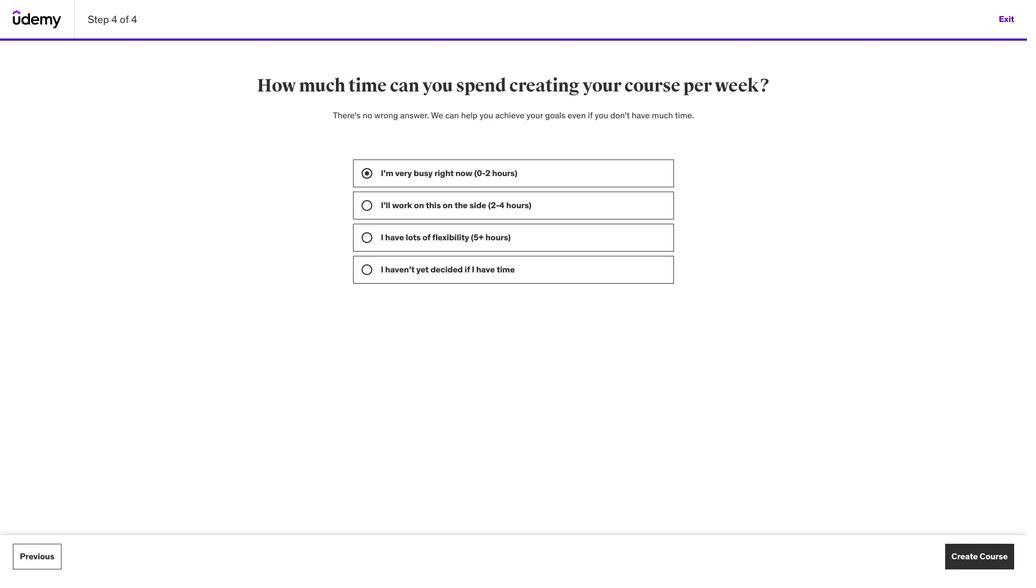 Task type: locate. For each thing, give the bounding box(es) containing it.
of right lots
[[423, 232, 431, 243]]

on left the
[[443, 200, 453, 211]]

i haven't yet decided if i have time
[[381, 264, 515, 275]]

can right we
[[446, 110, 459, 120]]

0 vertical spatial if
[[588, 110, 593, 120]]

of
[[120, 13, 129, 26], [423, 232, 431, 243]]

if right decided
[[465, 264, 470, 275]]

can up answer.
[[390, 74, 419, 97]]

achieve
[[496, 110, 525, 120]]

now
[[456, 168, 473, 178]]

4
[[112, 13, 117, 26], [131, 13, 137, 26], [500, 200, 505, 211]]

help
[[461, 110, 478, 120]]

0 horizontal spatial 4
[[112, 13, 117, 26]]

0 horizontal spatial if
[[465, 264, 470, 275]]

i for i haven't yet decided if i have time
[[381, 264, 384, 275]]

i'll
[[381, 200, 390, 211]]

lots
[[406, 232, 421, 243]]

hours)
[[492, 168, 518, 178], [507, 200, 532, 211], [486, 232, 511, 243]]

course
[[980, 551, 1008, 562]]

decided
[[431, 264, 463, 275]]

this
[[426, 200, 441, 211]]

you right help
[[480, 110, 494, 120]]

there's no wrong answer. we can help you achieve your goals even if you don't have much time.
[[333, 110, 695, 120]]

2 horizontal spatial you
[[595, 110, 609, 120]]

1 vertical spatial time
[[497, 264, 515, 275]]

can
[[390, 74, 419, 97], [446, 110, 459, 120]]

i
[[381, 232, 384, 243], [381, 264, 384, 275], [472, 264, 475, 275]]

(0-
[[474, 168, 486, 178]]

right
[[435, 168, 454, 178]]

have
[[632, 110, 650, 120], [385, 232, 404, 243], [476, 264, 495, 275]]

1 horizontal spatial have
[[476, 264, 495, 275]]

have down '(5+'
[[476, 264, 495, 275]]

on left this
[[414, 200, 424, 211]]

2 horizontal spatial have
[[632, 110, 650, 120]]

i left "haven't"
[[381, 264, 384, 275]]

you
[[423, 74, 453, 97], [480, 110, 494, 120], [595, 110, 609, 120]]

much up there's
[[299, 74, 345, 97]]

i have lots of flexibility (5+ hours)
[[381, 232, 511, 243]]

1 horizontal spatial of
[[423, 232, 431, 243]]

time
[[349, 74, 387, 97], [497, 264, 515, 275]]

week?
[[715, 74, 771, 97]]

0 vertical spatial have
[[632, 110, 650, 120]]

of right step at the left top
[[120, 13, 129, 26]]

1 horizontal spatial on
[[443, 200, 453, 211]]

exit button
[[999, 6, 1015, 32]]

i left lots
[[381, 232, 384, 243]]

1 horizontal spatial your
[[583, 74, 622, 97]]

2 vertical spatial have
[[476, 264, 495, 275]]

much left time.
[[652, 110, 673, 120]]

hours) right 2
[[492, 168, 518, 178]]

0 vertical spatial much
[[299, 74, 345, 97]]

0 horizontal spatial on
[[414, 200, 424, 211]]

your up don't at the right top
[[583, 74, 622, 97]]

1 vertical spatial can
[[446, 110, 459, 120]]

1 vertical spatial if
[[465, 264, 470, 275]]

much
[[299, 74, 345, 97], [652, 110, 673, 120]]

previous button
[[13, 544, 61, 569]]

2 on from the left
[[443, 200, 453, 211]]

0 vertical spatial your
[[583, 74, 622, 97]]

if
[[588, 110, 593, 120], [465, 264, 470, 275]]

you left don't at the right top
[[595, 110, 609, 120]]

on
[[414, 200, 424, 211], [443, 200, 453, 211]]

0 horizontal spatial time
[[349, 74, 387, 97]]

there's
[[333, 110, 361, 120]]

1 vertical spatial of
[[423, 232, 431, 243]]

0 horizontal spatial of
[[120, 13, 129, 26]]

if right even
[[588, 110, 593, 120]]

0 horizontal spatial have
[[385, 232, 404, 243]]

goals
[[545, 110, 566, 120]]

flexibility
[[432, 232, 469, 243]]

hours) right '(5+'
[[486, 232, 511, 243]]

have left lots
[[385, 232, 404, 243]]

hours) right the (2-
[[507, 200, 532, 211]]

we
[[431, 110, 443, 120]]

1 horizontal spatial much
[[652, 110, 673, 120]]

have right don't at the right top
[[632, 110, 650, 120]]

0 horizontal spatial you
[[423, 74, 453, 97]]

your left goals
[[527, 110, 543, 120]]

1 horizontal spatial if
[[588, 110, 593, 120]]

you up we
[[423, 74, 453, 97]]

0 horizontal spatial can
[[390, 74, 419, 97]]

1 vertical spatial your
[[527, 110, 543, 120]]

step
[[88, 13, 109, 26]]

your
[[583, 74, 622, 97], [527, 110, 543, 120]]

1 vertical spatial have
[[385, 232, 404, 243]]

0 vertical spatial time
[[349, 74, 387, 97]]



Task type: vqa. For each thing, say whether or not it's contained in the screenshot.
Categories dropdown button at the top of page
no



Task type: describe. For each thing, give the bounding box(es) containing it.
i'm very busy right now (0-2 hours)
[[381, 168, 518, 178]]

create course
[[952, 551, 1008, 562]]

even
[[568, 110, 586, 120]]

0 horizontal spatial your
[[527, 110, 543, 120]]

work
[[392, 200, 412, 211]]

2 horizontal spatial 4
[[500, 200, 505, 211]]

side
[[470, 200, 487, 211]]

yet
[[417, 264, 429, 275]]

1 horizontal spatial can
[[446, 110, 459, 120]]

2
[[486, 168, 491, 178]]

time.
[[675, 110, 695, 120]]

udemy image
[[13, 10, 62, 28]]

2 vertical spatial hours)
[[486, 232, 511, 243]]

answer.
[[400, 110, 429, 120]]

(5+
[[471, 232, 484, 243]]

creating
[[510, 74, 580, 97]]

i'll work on this on the side (2-4 hours)
[[381, 200, 532, 211]]

1 on from the left
[[414, 200, 424, 211]]

previous
[[20, 551, 54, 562]]

haven't
[[385, 264, 415, 275]]

how
[[257, 74, 296, 97]]

no
[[363, 110, 372, 120]]

how much time can you spend creating your course per week?
[[257, 74, 771, 97]]

exit
[[999, 14, 1015, 24]]

busy
[[414, 168, 433, 178]]

create
[[952, 551, 978, 562]]

the
[[455, 200, 468, 211]]

very
[[395, 168, 412, 178]]

1 horizontal spatial time
[[497, 264, 515, 275]]

1 horizontal spatial 4
[[131, 13, 137, 26]]

i right decided
[[472, 264, 475, 275]]

spend
[[456, 74, 506, 97]]

0 vertical spatial of
[[120, 13, 129, 26]]

per
[[684, 74, 712, 97]]

0 horizontal spatial much
[[299, 74, 345, 97]]

i for i have lots of flexibility (5+ hours)
[[381, 232, 384, 243]]

step 4 of 4 element
[[0, 39, 1028, 41]]

wrong
[[375, 110, 398, 120]]

create course button
[[946, 544, 1015, 569]]

1 vertical spatial hours)
[[507, 200, 532, 211]]

don't
[[611, 110, 630, 120]]

step 4 of 4
[[88, 13, 137, 26]]

1 vertical spatial much
[[652, 110, 673, 120]]

(2-
[[488, 200, 500, 211]]

0 vertical spatial hours)
[[492, 168, 518, 178]]

0 vertical spatial can
[[390, 74, 419, 97]]

i'm
[[381, 168, 394, 178]]

course
[[625, 74, 681, 97]]

1 horizontal spatial you
[[480, 110, 494, 120]]



